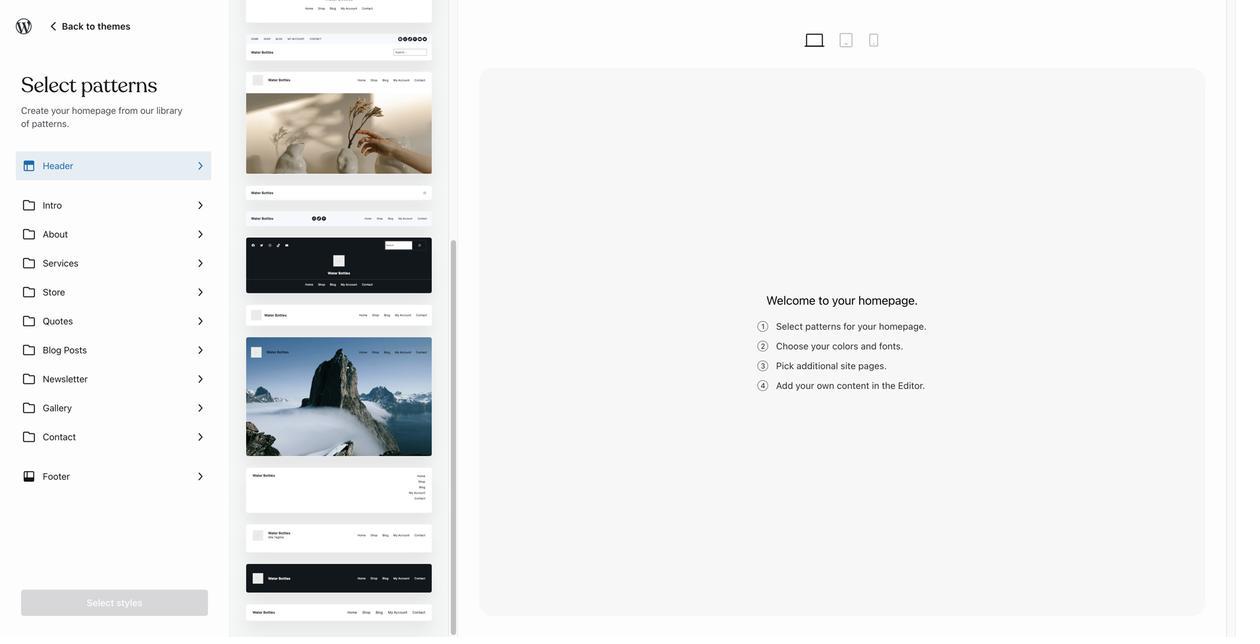 Task type: locate. For each thing, give the bounding box(es) containing it.
select for select patterns create your homepage from our library of patterns.
[[21, 72, 76, 99]]

2 horizontal spatial select
[[776, 321, 803, 332]]

your inside select patterns create your homepage from our library of patterns.
[[51, 105, 70, 116]]

your
[[51, 105, 70, 116], [832, 293, 856, 307], [858, 321, 877, 332], [811, 341, 830, 352], [796, 380, 815, 391]]

1 horizontal spatial to
[[819, 293, 829, 307]]

pick
[[776, 360, 794, 371]]

back
[[62, 21, 84, 32]]

welcome
[[767, 293, 816, 307]]

minimal header with navigation and social icons image
[[246, 212, 296, 215]]

blog
[[43, 345, 61, 356]]

the
[[882, 380, 896, 391]]

select patterns for your homepage.
[[776, 321, 927, 332]]

blog posts
[[43, 345, 87, 356]]

select for select styles
[[87, 597, 114, 608]]

select
[[21, 72, 76, 99], [776, 321, 803, 332], [87, 597, 114, 608]]

colors
[[833, 341, 859, 352]]

0 horizontal spatial patterns
[[81, 72, 157, 99]]

posts
[[64, 345, 87, 356]]

2 vertical spatial select
[[87, 597, 114, 608]]

patterns.
[[32, 118, 69, 129]]

choose your colors and fonts.
[[776, 341, 904, 352]]

blog posts button
[[16, 336, 211, 365]]

your up patterns.
[[51, 105, 70, 116]]

from
[[118, 105, 138, 116]]

select styles
[[87, 597, 142, 608]]

select styles button
[[21, 590, 208, 616]]

homepage. up "fonts."
[[879, 321, 927, 332]]

phone image
[[866, 32, 882, 48]]

newsletter
[[43, 374, 88, 384]]

1 horizontal spatial patterns
[[806, 321, 841, 332]]

intro button
[[16, 191, 211, 220]]

to
[[86, 21, 95, 32], [819, 293, 829, 307]]

header list item
[[16, 151, 211, 180]]

our
[[140, 105, 154, 116]]

desktop image
[[803, 28, 827, 52]]

select left the styles
[[87, 597, 114, 608]]

select up choose
[[776, 321, 803, 332]]

your right for
[[858, 321, 877, 332]]

homepage.
[[859, 293, 918, 307], [879, 321, 927, 332]]

list containing header
[[16, 151, 211, 491]]

contact button
[[16, 423, 211, 452]]

select patterns create your homepage from our library of patterns.
[[21, 72, 182, 129]]

gallery
[[43, 403, 72, 413]]

header
[[43, 160, 73, 171]]

0 horizontal spatial select
[[21, 72, 76, 99]]

intro
[[43, 200, 62, 211]]

patterns up 'choose your colors and fonts.'
[[806, 321, 841, 332]]

to right back
[[86, 21, 95, 32]]

header with site title and vertical navigation image
[[246, 468, 296, 480]]

pages.
[[859, 360, 887, 371]]

select inside select patterns create your homepage from our library of patterns.
[[21, 72, 76, 99]]

homepage. up select patterns for your homepage.
[[859, 293, 918, 307]]

stacked header with social icons and search image
[[246, 238, 296, 252]]

store
[[43, 287, 65, 298]]

1 horizontal spatial select
[[87, 597, 114, 608]]

site
[[841, 360, 856, 371]]

0 vertical spatial select
[[21, 72, 76, 99]]

0 vertical spatial patterns
[[81, 72, 157, 99]]

patterns
[[81, 72, 157, 99], [806, 321, 841, 332]]

0 vertical spatial to
[[86, 21, 95, 32]]

0 horizontal spatial to
[[86, 21, 95, 32]]

1 vertical spatial select
[[776, 321, 803, 332]]

select inside button
[[87, 597, 114, 608]]

patterns up "from"
[[81, 72, 157, 99]]

to inside button
[[86, 21, 95, 32]]

list
[[16, 151, 211, 491]]

about button
[[16, 220, 211, 249]]

back to themes button
[[47, 18, 131, 34]]

select up the create
[[21, 72, 76, 99]]

footer
[[43, 471, 70, 482]]

patterns for select patterns create your homepage from our library of patterns.
[[81, 72, 157, 99]]

0 vertical spatial homepage.
[[859, 293, 918, 307]]

of
[[21, 118, 29, 129]]

1 vertical spatial patterns
[[806, 321, 841, 332]]

header with video background image
[[246, 337, 296, 369]]

for
[[844, 321, 855, 332]]

1 vertical spatial to
[[819, 293, 829, 307]]

patterns inside select patterns create your homepage from our library of patterns.
[[81, 72, 157, 99]]

header button
[[16, 151, 211, 180]]

tablet image
[[838, 32, 854, 48]]

to right welcome
[[819, 293, 829, 307]]

welcome to your homepage.
[[767, 293, 918, 307]]

services button
[[16, 249, 211, 278]]

about
[[43, 229, 68, 240]]



Task type: describe. For each thing, give the bounding box(es) containing it.
quotes
[[43, 316, 73, 327]]

pick additional site pages.
[[776, 360, 887, 371]]

simple header with an image image
[[246, 72, 296, 99]]

homepage
[[72, 105, 116, 116]]

and
[[861, 341, 877, 352]]

store button
[[16, 278, 211, 307]]

footer button
[[16, 462, 211, 491]]

simple header with dark background image
[[246, 564, 296, 572]]

simple header image
[[246, 305, 296, 311]]

add your own content in the editor.
[[776, 380, 925, 391]]

fonts.
[[879, 341, 904, 352]]

header with two rows image
[[246, 34, 296, 41]]

simple header with tagline image
[[246, 525, 296, 532]]

library
[[156, 105, 182, 116]]

patterns for select patterns for your homepage.
[[806, 321, 841, 332]]

quotes button
[[16, 307, 211, 336]]

content
[[837, 380, 870, 391]]

add
[[776, 380, 793, 391]]

your up additional
[[811, 341, 830, 352]]

gallery button
[[16, 394, 211, 423]]

your right add in the right bottom of the page
[[796, 380, 815, 391]]

editor.
[[898, 380, 925, 391]]

styles
[[117, 597, 142, 608]]

block patterns list box
[[246, 0, 433, 621]]

services
[[43, 258, 78, 269]]

back to themes
[[62, 21, 131, 32]]

create
[[21, 105, 49, 116]]

to for welcome
[[819, 293, 829, 307]]

select for select patterns for your homepage.
[[776, 321, 803, 332]]

own
[[817, 380, 835, 391]]

in
[[872, 380, 880, 391]]

newsletter button
[[16, 365, 211, 394]]

your up for
[[832, 293, 856, 307]]

additional
[[797, 360, 838, 371]]

1 vertical spatial homepage.
[[879, 321, 927, 332]]

contact
[[43, 432, 76, 442]]

to for back
[[86, 21, 95, 32]]

choose
[[776, 341, 809, 352]]

themes
[[97, 21, 131, 32]]



Task type: vqa. For each thing, say whether or not it's contained in the screenshot.
the to corresponding to Back
yes



